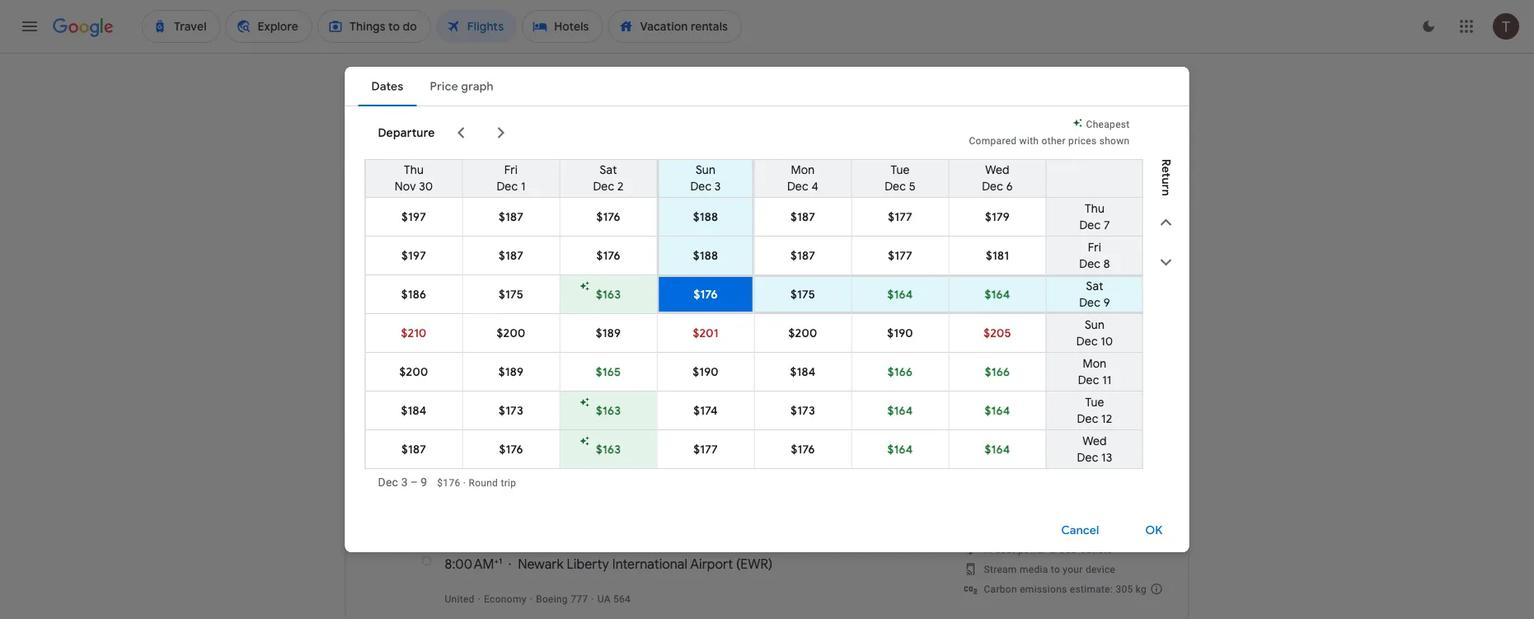 Task type: locate. For each thing, give the bounding box(es) containing it.
$184 up optional
[[790, 365, 816, 379]]

2 $188 button from the top
[[658, 237, 754, 275]]

777
[[571, 593, 588, 605]]

sun,
[[501, 446, 528, 463]]

tue up 12
[[1086, 395, 1105, 410]]

0 vertical spatial thu
[[404, 162, 424, 177]]

$190 button up bag fees button
[[852, 314, 949, 352]]

$176 up 'any'
[[597, 209, 621, 224]]

1 horizontal spatial $166
[[985, 365, 1010, 379]]

305
[[844, 438, 868, 455], [1116, 583, 1134, 595]]

1 vertical spatial price
[[427, 396, 450, 408]]

economy
[[484, 593, 527, 605]]

emissions down "co"
[[864, 458, 912, 469]]

fri inside the thu dec 7 fri dec 8 sat dec 9 sun dec 10 mon dec 11 tue dec 12 wed dec 13
[[1088, 240, 1102, 255]]

1 vertical spatial $177
[[888, 248, 913, 263]]

thu for nov
[[404, 162, 424, 177]]

sun inside the thu dec 7 fri dec 8 sat dec 9 sun dec 10 mon dec 11 tue dec 12 wed dec 13
[[1085, 318, 1105, 332]]

difference
[[606, 320, 659, 333]]

3 left times
[[715, 179, 721, 194]]

in-
[[984, 544, 996, 555]]

$175 button up google
[[463, 275, 560, 313]]

thu inside the thu dec 7 fri dec 8 sat dec 9 sun dec 10 mon dec 11 tue dec 12 wed dec 13
[[1085, 201, 1105, 216]]

0 vertical spatial $177 button
[[852, 198, 949, 236]]

cancel button
[[1042, 511, 1119, 550]]

and down flights
[[453, 396, 470, 408]]

avg
[[844, 458, 862, 469]]

0 vertical spatial $163 button
[[560, 275, 657, 313]]

$200 for $200 button to the right
[[789, 326, 818, 341]]

departure
[[378, 125, 435, 140], [422, 446, 485, 463]]

1 $197 button from the top
[[366, 198, 462, 236]]

2 $166 from the left
[[985, 365, 1010, 379]]

thu dec 7 fri dec 8 sat dec 9 sun dec 10 mon dec 11 tue dec 12 wed dec 13
[[1077, 201, 1113, 465]]

$189 up convenience
[[499, 365, 524, 379]]

grid
[[1025, 239, 1047, 254]]

$184 down departing at the bottom
[[401, 403, 427, 418]]

$163 button down $165 button
[[560, 392, 657, 430]]

1 fees from the left
[[703, 396, 723, 408]]

thu
[[404, 162, 424, 177], [1085, 201, 1105, 216]]

thu up nov
[[404, 162, 424, 177]]

kg right estimate:
[[1136, 583, 1147, 595]]

mon up "11" in the bottom right of the page
[[1083, 356, 1107, 371]]

price graph button
[[1067, 232, 1186, 261]]

2 vertical spatial $163 button
[[560, 430, 657, 468]]

0 horizontal spatial +
[[494, 556, 499, 566]]

$163 for second $163 button from the top of the page
[[596, 403, 621, 418]]

all filters button
[[345, 165, 438, 191]]

1 vertical spatial $188 button
[[658, 237, 754, 275]]

$188 down sun dec 3
[[693, 209, 718, 224]]

0 horizontal spatial $189 button
[[463, 353, 560, 391]]

$190 up '$174'
[[693, 365, 719, 379]]

select flight
[[968, 447, 1034, 462]]

0 vertical spatial $190
[[888, 326, 914, 341]]

fri down scroll right icon on the left of page
[[505, 162, 518, 177]]

apply.
[[945, 396, 972, 408]]

1 $188 from the top
[[693, 209, 718, 224]]

1 horizontal spatial fees
[[900, 396, 920, 408]]

0 vertical spatial tue
[[891, 162, 910, 177]]

sort by: button
[[1114, 387, 1190, 416]]

1 $163 from the top
[[596, 287, 621, 302]]

1 horizontal spatial $166 button
[[950, 353, 1046, 391]]

1 vertical spatial trip
[[501, 477, 516, 489]]

2 $166 button from the left
[[950, 353, 1046, 391]]

1 vertical spatial prices
[[406, 240, 441, 255]]

3 – 9 inside find the best price region
[[493, 240, 518, 255]]

dec right stops at the top
[[497, 179, 518, 194]]

ua
[[598, 593, 611, 605]]

date
[[996, 239, 1022, 254]]

include
[[590, 396, 624, 408]]

1 $173 from the left
[[499, 403, 524, 418]]

dec left "bags"
[[593, 179, 615, 194]]

1 $175 button from the left
[[463, 275, 560, 313]]

tue inside tue dec 5
[[891, 162, 910, 177]]

0 horizontal spatial $173 button
[[463, 392, 560, 430]]

1 horizontal spatial emissions
[[1020, 583, 1068, 595]]

2 $197 button from the top
[[366, 237, 462, 275]]

price left drops
[[692, 320, 718, 333]]

 image
[[530, 593, 533, 605]]

0 vertical spatial 305
[[844, 438, 868, 455]]

0 vertical spatial wed
[[986, 162, 1010, 177]]

1 horizontal spatial price
[[687, 171, 715, 186]]

sat down price graph button
[[1087, 279, 1104, 294]]

1 vertical spatial 2
[[909, 443, 915, 457]]

trip right round
[[501, 477, 516, 489]]

$176 button down optional
[[755, 430, 852, 468]]

2 vertical spatial price
[[405, 298, 436, 315]]

1 up scroll right icon on the left of page
[[491, 84, 498, 97]]

1 horizontal spatial $190 button
[[852, 314, 949, 352]]

and left bag
[[860, 396, 878, 408]]

&
[[1050, 544, 1056, 555]]

0 vertical spatial $188
[[693, 209, 718, 224]]

$176 down optional
[[791, 442, 815, 457]]

$186
[[401, 287, 427, 302]]

0 horizontal spatial $200 button
[[366, 353, 462, 391]]

price up for on the left bottom
[[405, 298, 436, 315]]

$176 up for some flights, google pays you the difference if the price drops after you book.
[[597, 248, 621, 263]]

2 $175 from the left
[[791, 287, 816, 302]]

fees left for
[[703, 396, 723, 408]]

0 vertical spatial prices
[[1069, 135, 1097, 147]]

$197 button down nov
[[366, 198, 462, 236]]

thu for dec
[[1085, 201, 1105, 216]]

$179
[[986, 209, 1010, 224]]

1 vertical spatial fri
[[1088, 240, 1102, 255]]

0 horizontal spatial fees
[[703, 396, 723, 408]]

$197
[[402, 209, 426, 224], [402, 248, 426, 263]]

price up 8
[[1110, 239, 1138, 254]]

$166 button
[[852, 353, 949, 391], [950, 353, 1046, 391]]

$200 for the left $200 button
[[400, 365, 428, 379]]

dec 3 – 9 left 176 us dollars text field
[[378, 475, 427, 489]]

$163 button up for some flights, google pays you the difference if the price drops after you book.
[[560, 275, 657, 313]]

3 $163 from the top
[[596, 442, 621, 457]]

liberty
[[567, 556, 609, 573]]

u
[[1159, 178, 1174, 185]]

carbon emissions estimate: 305 kilograms element
[[984, 583, 1147, 595]]

1 vertical spatial $197
[[402, 248, 426, 263]]

1 you from the left
[[564, 320, 583, 333]]

0 vertical spatial kg
[[871, 438, 885, 455]]

dec inside wed dec 6
[[982, 179, 1004, 194]]

0 horizontal spatial $166 button
[[852, 353, 949, 391]]

305 up the avg
[[844, 438, 868, 455]]

kg inside '305 kg co 2 avg emissions'
[[871, 438, 885, 455]]

$197 button up $186 button
[[366, 237, 462, 275]]

$175 up google
[[499, 287, 524, 302]]

0 horizontal spatial prices
[[406, 240, 441, 255]]

13
[[1102, 450, 1113, 465]]

1 $173 button from the left
[[463, 392, 560, 430]]

best
[[345, 371, 379, 392]]

2 horizontal spatial $200
[[789, 326, 818, 341]]

1 horizontal spatial trip
[[1107, 459, 1123, 470]]

wed up "13"
[[1083, 434, 1107, 449]]

$200 down new feature "text box" on the left of page
[[497, 326, 526, 341]]

1 $188 button from the top
[[658, 198, 754, 236]]

305 inside '305 kg co 2 avg emissions'
[[844, 438, 868, 455]]

in-seat power & usb outlets
[[984, 544, 1113, 555]]

1 horizontal spatial dec 3 – 9
[[469, 240, 518, 255]]

prices
[[1069, 135, 1097, 147], [406, 240, 441, 255]]

1 vertical spatial $163
[[596, 403, 621, 418]]

1 vertical spatial dec 3 – 9
[[378, 475, 427, 489]]

fees right bag
[[900, 396, 920, 408]]

you right pays
[[564, 320, 583, 333]]

0 vertical spatial trip
[[1107, 459, 1123, 470]]

for
[[726, 396, 739, 408]]

1 horizontal spatial $189
[[596, 326, 621, 341]]

kg left "co"
[[871, 438, 885, 455]]

for
[[405, 320, 422, 333]]

2 horizontal spatial $200 button
[[755, 314, 852, 352]]

prices right other at the top
[[1069, 135, 1097, 147]]

1 horizontal spatial $173 button
[[755, 392, 852, 430]]

1 vertical spatial sat
[[1087, 279, 1104, 294]]

$190 up bag fees button
[[888, 326, 914, 341]]

0 horizontal spatial the
[[586, 320, 603, 333]]

1 vertical spatial sun
[[1085, 318, 1105, 332]]

$187 button
[[463, 198, 560, 236], [755, 198, 852, 236], [463, 237, 560, 275], [755, 237, 852, 275], [366, 430, 462, 468]]

track prices
[[373, 240, 441, 255]]

0 horizontal spatial mon
[[791, 162, 815, 177]]

$166 button up bag fees button
[[852, 353, 949, 391]]

$176
[[597, 209, 621, 224], [597, 248, 621, 263], [694, 287, 718, 302], [499, 442, 523, 457], [791, 442, 815, 457], [437, 477, 461, 489]]

1 vertical spatial $189 button
[[463, 353, 560, 391]]

to
[[1051, 564, 1061, 575]]

1 horizontal spatial kg
[[1136, 583, 1147, 595]]

dec inside mon dec 4
[[788, 179, 809, 194]]

price
[[687, 171, 715, 186], [1110, 239, 1138, 254], [405, 298, 436, 315]]

1 vertical spatial $184 button
[[366, 392, 462, 430]]

1 horizontal spatial sat
[[1087, 279, 1104, 294]]

fri left the 'price graph'
[[1088, 240, 1102, 255]]

wed up the 6
[[986, 162, 1010, 177]]

none search field containing all filters
[[345, 76, 1190, 219]]

1 horizontal spatial prices
[[1069, 135, 1097, 147]]

0 horizontal spatial kg
[[871, 438, 885, 455]]

$189 up $165
[[596, 326, 621, 341]]

1 vertical spatial wed
[[1083, 434, 1107, 449]]

2 horizontal spatial price
[[1110, 239, 1138, 254]]

2 you from the left
[[783, 320, 801, 333]]

$175
[[499, 287, 524, 302], [791, 287, 816, 302]]

tue inside the thu dec 7 fri dec 8 sat dec 9 sun dec 10 mon dec 11 tue dec 12 wed dec 13
[[1086, 395, 1105, 410]]

dec left 12
[[1078, 412, 1099, 426]]

1 vertical spatial price
[[1110, 239, 1138, 254]]

dec left 10
[[1077, 334, 1098, 349]]

$163 button down include at the bottom of the page
[[560, 430, 657, 468]]

0 horizontal spatial 2
[[618, 179, 624, 194]]

departure up 176 us dollars text field
[[422, 446, 485, 463]]

0 vertical spatial dec 3 – 9
[[469, 240, 518, 255]]

n
[[1159, 189, 1174, 196]]

emissions down stream media to your device
[[1020, 583, 1068, 595]]

airport
[[690, 556, 733, 573]]

dec left "5"
[[885, 179, 907, 194]]

$189 button up convenience
[[463, 353, 560, 391]]

$176 up $176 · round trip
[[499, 442, 523, 457]]

3 for sun, dec 3
[[559, 446, 566, 463]]

2 up any dates
[[618, 179, 624, 194]]

co
[[888, 438, 909, 455]]

2 and from the left
[[860, 396, 878, 408]]

$166 button up passenger on the right bottom of page
[[950, 353, 1046, 391]]

cancel
[[1062, 523, 1100, 538]]

$187
[[499, 209, 524, 224], [791, 209, 816, 224], [499, 248, 524, 263], [791, 248, 816, 263], [402, 442, 426, 457]]

$177
[[888, 209, 913, 224], [888, 248, 913, 263], [694, 442, 718, 457]]

1 vertical spatial mon
[[1083, 356, 1107, 371]]

$173 left charges
[[791, 403, 816, 418]]

Arrival time: 8:00 AM on  Monday, December 4. text field
[[445, 556, 502, 573]]

0 horizontal spatial and
[[453, 396, 470, 408]]

prices right track on the top of page
[[406, 240, 441, 255]]

departure up filters
[[378, 125, 435, 140]]

price right 'on'
[[427, 396, 450, 408]]

1 vertical spatial tue
[[1086, 395, 1105, 410]]

2 vertical spatial $163
[[596, 442, 621, 457]]

None search field
[[345, 76, 1190, 219]]

$200 right after
[[789, 326, 818, 341]]

price for price graph
[[1110, 239, 1138, 254]]

price
[[692, 320, 718, 333], [427, 396, 450, 408]]

0 vertical spatial $177
[[888, 209, 913, 224]]

mon inside mon dec 4
[[791, 162, 815, 177]]

1 left airlines
[[521, 179, 526, 194]]

$197 button
[[366, 198, 462, 236], [366, 237, 462, 275]]

0 vertical spatial sat
[[600, 162, 617, 177]]

1 vertical spatial $177 button
[[852, 237, 949, 275]]

price inside popup button
[[687, 171, 715, 186]]

dec inside fri dec 1
[[497, 179, 518, 194]]

r
[[1159, 185, 1174, 189]]

1 vertical spatial departure
[[422, 446, 485, 463]]

carbon emissions estimate: 305 kg
[[984, 583, 1147, 595]]

$197 up "$186" on the top
[[402, 248, 426, 263]]

stream
[[984, 564, 1017, 575]]

2 down bag fees button
[[909, 443, 915, 457]]

dec 3 – 9 up guarantee on the left
[[469, 240, 518, 255]]

sun dec 3
[[691, 162, 721, 194]]

sat dec 2
[[593, 162, 624, 194]]

11
[[1103, 373, 1112, 388]]

sun up 10
[[1085, 318, 1105, 332]]

trip down $253
[[1107, 459, 1123, 470]]

1 inside fri dec 1
[[521, 179, 526, 194]]

0 horizontal spatial $184
[[401, 403, 427, 418]]

0 vertical spatial $163
[[596, 287, 621, 302]]

1 vertical spatial emissions
[[1020, 583, 1068, 595]]

0 horizontal spatial tue
[[891, 162, 910, 177]]

0 vertical spatial mon
[[791, 162, 815, 177]]

sat
[[600, 162, 617, 177], [1087, 279, 1104, 294]]

sun right bags popup button
[[696, 162, 716, 177]]

0 horizontal spatial sat
[[600, 162, 617, 177]]

$188
[[693, 209, 718, 224], [693, 248, 718, 263]]

fri inside fri dec 1
[[505, 162, 518, 177]]

0 horizontal spatial $200
[[400, 365, 428, 379]]

$166 up passenger on the right bottom of page
[[985, 365, 1010, 379]]

1 vertical spatial 305
[[1116, 583, 1134, 595]]

0 horizontal spatial $175 button
[[463, 275, 560, 313]]

dec up guarantee on the left
[[469, 240, 491, 255]]

0 vertical spatial fri
[[505, 162, 518, 177]]

0 vertical spatial $188 button
[[658, 198, 754, 236]]

 image
[[478, 593, 481, 605]]

2 $173 from the left
[[791, 403, 816, 418]]

dec left the '9' at the right of page
[[1080, 295, 1101, 310]]

1 horizontal spatial $184 button
[[755, 353, 852, 391]]

3
[[715, 179, 721, 194], [559, 446, 566, 463]]

$205
[[984, 326, 1012, 341]]

+ up economy
[[494, 556, 499, 566]]

thu inside thu nov 30
[[404, 162, 424, 177]]

1 horizontal spatial $200
[[497, 326, 526, 341]]

2 $163 from the top
[[596, 403, 621, 418]]

with
[[1020, 135, 1039, 147]]

you right after
[[783, 320, 801, 333]]

price inside button
[[1110, 239, 1138, 254]]

8:00 am + 1
[[445, 556, 502, 573]]

$166 for 1st $166 "button" from right
[[985, 365, 1010, 379]]

0 vertical spatial sun
[[696, 162, 716, 177]]

stream media to your device
[[984, 564, 1116, 575]]

scroll up image
[[1157, 213, 1176, 233]]

Departure text field
[[922, 113, 998, 158]]

2 $188 from the top
[[693, 248, 718, 263]]

0 horizontal spatial 3
[[559, 446, 566, 463]]

3 – 9
[[493, 240, 518, 255], [401, 475, 427, 489]]

·
[[463, 477, 466, 489]]

1 $197 from the top
[[402, 209, 426, 224]]

$190 button down $201 button in the left bottom of the page
[[658, 353, 754, 391]]

sat inside sat dec 2
[[600, 162, 617, 177]]

1 horizontal spatial thu
[[1085, 201, 1105, 216]]

1 horizontal spatial 3
[[715, 179, 721, 194]]

3 for sun dec 3
[[715, 179, 721, 194]]

dec left 4
[[788, 179, 809, 194]]

may
[[923, 396, 942, 408]]

adult.
[[750, 396, 777, 408]]

3 inside best departing flights "main content"
[[559, 446, 566, 463]]

1 $166 from the left
[[888, 365, 913, 379]]

$205 button
[[951, 316, 1044, 351]]

$176 button up $201
[[658, 275, 754, 313]]

Return text field
[[1062, 113, 1138, 158]]

dec right "sun,"
[[531, 446, 556, 463]]

1 horizontal spatial 2
[[909, 443, 915, 457]]

0 horizontal spatial $190 button
[[658, 353, 754, 391]]

1 horizontal spatial sun
[[1085, 318, 1105, 332]]

3 $163 button from the top
[[560, 430, 657, 468]]

3 inside sun dec 3
[[715, 179, 721, 194]]

$200 for middle $200 button
[[497, 326, 526, 341]]

shown
[[1100, 135, 1130, 147]]

mon inside the thu dec 7 fri dec 8 sat dec 9 sun dec 10 mon dec 11 tue dec 12 wed dec 13
[[1083, 356, 1107, 371]]

8:00 am
[[445, 556, 494, 573]]

dec left "13"
[[1078, 450, 1099, 465]]

0 horizontal spatial price
[[427, 396, 450, 408]]

$179 button
[[951, 198, 1044, 236]]

the left difference
[[586, 320, 603, 333]]

dec right bags popup button
[[691, 179, 712, 194]]

1 horizontal spatial $175 button
[[755, 275, 852, 313]]

1 horizontal spatial 3 – 9
[[493, 240, 518, 255]]

t
[[1159, 173, 1174, 178]]

emissions button
[[826, 165, 918, 191]]

2 $175 button from the left
[[755, 275, 852, 313]]

1 $175 from the left
[[499, 287, 524, 302]]

1 right 8:00 am
[[499, 556, 502, 566]]

bag fees button
[[880, 396, 920, 408]]

$190
[[888, 326, 914, 341], [693, 365, 719, 379]]

connecting airports
[[935, 171, 1046, 186]]

this price for this flight doesn't include overhead bin access. if you need a carry-on bag, use the bags filter to update prices. image
[[1073, 436, 1093, 456]]

$175 button up book.
[[755, 275, 852, 313]]

3 – 9 left 176 us dollars text field
[[401, 475, 427, 489]]

$163 right the prices
[[596, 403, 621, 418]]

round trip
[[1078, 459, 1123, 470]]

0 horizontal spatial $175
[[499, 287, 524, 302]]

0000
[[1082, 171, 1109, 185], [1082, 171, 1109, 185]]

prices inside find the best price region
[[406, 240, 441, 255]]

any dates
[[589, 240, 645, 255]]

$189 button
[[560, 314, 657, 352], [463, 353, 560, 391]]

8
[[1104, 256, 1111, 271]]

2 inside '305 kg co 2 avg emissions'
[[909, 443, 915, 457]]

assistance
[[1026, 396, 1076, 408]]

mon up 4
[[791, 162, 815, 177]]

$189 button up $165 button
[[560, 314, 657, 352]]

0 horizontal spatial sun
[[696, 162, 716, 177]]

305 right estimate:
[[1116, 583, 1134, 595]]

3 right "sun,"
[[559, 446, 566, 463]]

1 vertical spatial $188
[[693, 248, 718, 263]]

1 horizontal spatial fri
[[1088, 240, 1102, 255]]

3 – 9 up new feature "text box" on the left of page
[[493, 240, 518, 255]]



Task type: describe. For each thing, give the bounding box(es) containing it.
$174 button
[[658, 392, 754, 430]]

if
[[662, 320, 669, 333]]

flights
[[462, 371, 511, 392]]

176 US dollars text field
[[437, 477, 461, 489]]

1 $166 button from the left
[[852, 353, 949, 391]]

on
[[413, 396, 424, 408]]

connecting airports button
[[925, 165, 1074, 191]]

2 vertical spatial $177 button
[[658, 430, 754, 468]]

New feature text field
[[509, 299, 545, 315]]

$163 for third $163 button from the top of the page
[[596, 442, 621, 457]]

2 $173 button from the left
[[755, 392, 852, 430]]

dec inside sun dec 3
[[691, 179, 712, 194]]

$176 · round trip
[[437, 477, 516, 489]]

flight
[[1005, 447, 1034, 462]]

based
[[382, 396, 410, 408]]

1 horizontal spatial price
[[692, 320, 718, 333]]

2 inside sat dec 2
[[618, 179, 624, 194]]

find the best price region
[[345, 232, 1190, 275]]

price button
[[677, 165, 743, 191]]

0 horizontal spatial $190
[[693, 365, 719, 379]]

9
[[1104, 295, 1111, 310]]

all filters
[[376, 171, 425, 186]]

departure inside best departing flights "main content"
[[422, 446, 485, 463]]

0 horizontal spatial dec 3 – 9
[[378, 475, 427, 489]]

305 kg co 2 avg emissions
[[844, 438, 915, 469]]

trip inside best departing flights "main content"
[[1107, 459, 1123, 470]]

stops
[[455, 171, 485, 186]]

dec inside tue dec 5
[[885, 179, 907, 194]]

253 US dollars text field
[[1093, 438, 1123, 455]]

r e t u r n
[[1159, 159, 1174, 196]]

dec inside sat dec 2
[[593, 179, 615, 194]]

filters
[[393, 171, 425, 186]]

wed inside wed dec 6
[[986, 162, 1010, 177]]

1 inside popup button
[[491, 84, 498, 97]]

r
[[1159, 159, 1174, 166]]

1 horizontal spatial $190
[[888, 326, 914, 341]]

after
[[755, 320, 779, 333]]

2 vertical spatial $177
[[694, 442, 718, 457]]

boeing 777
[[536, 593, 588, 605]]

select flight button
[[948, 442, 1054, 468]]

emissions
[[836, 171, 890, 186]]

any
[[589, 240, 611, 255]]

2 fees from the left
[[900, 396, 920, 408]]

dec left 7
[[1080, 218, 1101, 233]]

dec left "11" in the bottom right of the page
[[1078, 373, 1100, 388]]

$176 up $201
[[694, 287, 718, 302]]

outlets
[[1081, 544, 1113, 555]]

bag
[[880, 396, 898, 408]]

4
[[812, 179, 819, 194]]

$176 button up round
[[463, 430, 560, 468]]

sort
[[1121, 394, 1144, 409]]

1 vertical spatial 3 – 9
[[401, 475, 427, 489]]

1 horizontal spatial $189 button
[[560, 314, 657, 352]]

ranked
[[345, 396, 379, 408]]

sun, dec 3
[[501, 446, 566, 463]]

$181
[[986, 248, 1010, 263]]

connecting
[[935, 171, 999, 186]]

1 right for
[[742, 396, 748, 408]]

for some flights, google pays you the difference if the price drops after you book.
[[405, 320, 834, 333]]

usb
[[1059, 544, 1078, 555]]

$210
[[401, 326, 427, 341]]

emissions inside '305 kg co 2 avg emissions'
[[864, 458, 912, 469]]

airlines
[[530, 171, 571, 186]]

0 vertical spatial $184
[[790, 365, 816, 379]]

ranked based on price and convenience
[[345, 396, 531, 408]]

compared with other prices shown
[[969, 135, 1130, 147]]

convenience
[[473, 396, 531, 408]]

ewr
[[741, 556, 769, 573]]

2 the from the left
[[672, 320, 689, 333]]

airlines button
[[520, 165, 599, 191]]

track
[[373, 240, 403, 255]]

your
[[1063, 564, 1083, 575]]

$166 for first $166 "button" from left
[[888, 365, 913, 379]]

google
[[496, 320, 533, 333]]

1 inside 8:00 am + 1
[[499, 556, 502, 566]]

times button
[[749, 165, 820, 191]]

$176 button up 'any'
[[560, 198, 657, 236]]

0 vertical spatial $184 button
[[755, 353, 852, 391]]

charges
[[821, 396, 858, 408]]

sun inside sun dec 3
[[696, 162, 716, 177]]

$163 for 1st $163 button from the top of the page
[[596, 287, 621, 302]]

passenger assistance button
[[975, 396, 1076, 408]]

newark liberty international airport ( ewr )
[[518, 556, 773, 573]]

$189 for right $189 button
[[596, 326, 621, 341]]

$189 for bottommost $189 button
[[499, 365, 524, 379]]

price for price
[[687, 171, 715, 186]]

$181 button
[[951, 237, 1044, 275]]

ua 564
[[598, 593, 631, 605]]

date grid button
[[953, 232, 1060, 261]]

sat inside the thu dec 7 fri dec 8 sat dec 9 sun dec 10 mon dec 11 tue dec 12 wed dec 13
[[1087, 279, 1104, 294]]

international
[[613, 556, 688, 573]]

carbon
[[984, 583, 1018, 595]]

prices
[[559, 396, 588, 408]]

 image inside best departing flights "main content"
[[530, 593, 533, 605]]

graph
[[1141, 239, 1173, 254]]

device
[[1086, 564, 1116, 575]]

dec left 8
[[1080, 256, 1101, 271]]

1 $163 button from the top
[[560, 275, 657, 313]]

dec inside find the best price region
[[469, 240, 491, 255]]

0 horizontal spatial $184 button
[[366, 392, 462, 430]]

0 horizontal spatial trip
[[501, 477, 516, 489]]

dec left 176 us dollars text field
[[378, 475, 398, 489]]

wed inside the thu dec 7 fri dec 8 sat dec 9 sun dec 10 mon dec 11 tue dec 12 wed dec 13
[[1083, 434, 1107, 449]]

1 horizontal spatial $200 button
[[463, 314, 560, 352]]

0 vertical spatial $190 button
[[852, 314, 949, 352]]

seat
[[996, 544, 1016, 555]]

(
[[737, 556, 741, 573]]

$188 for first $188 button
[[693, 209, 718, 224]]

thu nov 30
[[395, 162, 433, 194]]

1 button
[[462, 76, 528, 106]]

departing
[[383, 371, 459, 392]]

scroll right image
[[491, 123, 511, 143]]

$188 for 2nd $188 button
[[693, 248, 718, 263]]

+ inside 8:00 am + 1
[[494, 556, 499, 566]]

mon dec 4
[[788, 162, 819, 194]]

scroll down image
[[1157, 252, 1176, 272]]

0 vertical spatial +
[[695, 396, 701, 408]]

$176 left "·"
[[437, 477, 461, 489]]

1 the from the left
[[586, 320, 603, 333]]

0 vertical spatial departure
[[378, 125, 435, 140]]

sort by:
[[1121, 394, 1163, 409]]

united
[[445, 593, 475, 605]]

scroll left image
[[452, 123, 471, 143]]

all
[[376, 171, 390, 186]]

best departing flights main content
[[345, 232, 1190, 619]]

2 $197 from the top
[[402, 248, 426, 263]]

$165 button
[[560, 353, 657, 391]]

dec 3 – 9 inside find the best price region
[[469, 240, 518, 255]]

1 horizontal spatial 305
[[1116, 583, 1134, 595]]

passenger
[[975, 396, 1024, 408]]

price for price guarantee
[[405, 298, 436, 315]]

)
[[769, 556, 773, 573]]

round
[[1078, 459, 1105, 470]]

media
[[1020, 564, 1049, 575]]

1 and from the left
[[453, 396, 470, 408]]

$176 button up for some flights, google pays you the difference if the price drops after you book.
[[560, 237, 657, 275]]

times
[[759, 171, 792, 186]]

taxes
[[667, 396, 692, 408]]

tue dec 5
[[885, 162, 916, 194]]

ok
[[1146, 523, 1163, 538]]

2 $163 button from the top
[[560, 392, 657, 430]]



Task type: vqa. For each thing, say whether or not it's contained in the screenshot.
'Price' POPUP BUTTON
yes



